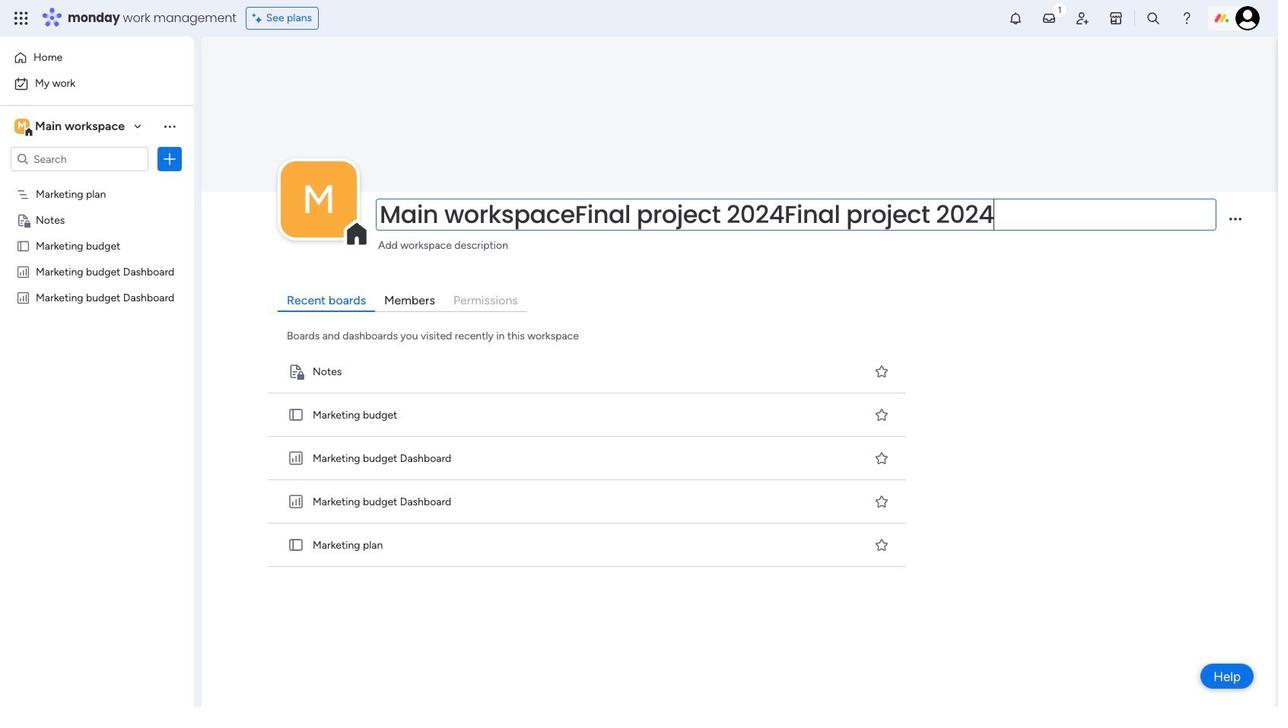 Task type: vqa. For each thing, say whether or not it's contained in the screenshot.
'Settings' icon
no



Task type: describe. For each thing, give the bounding box(es) containing it.
v2 ellipsis image
[[1230, 218, 1242, 231]]

workspace options image
[[162, 119, 177, 134]]

see plans image
[[252, 10, 266, 27]]

0 vertical spatial public dashboard image
[[16, 264, 30, 279]]

0 vertical spatial option
[[9, 46, 185, 70]]

1 vertical spatial option
[[9, 72, 185, 96]]

1 vertical spatial public dashboard image
[[16, 290, 30, 304]]

2 vertical spatial public dashboard image
[[288, 493, 304, 510]]

0 horizontal spatial public board image
[[16, 238, 30, 253]]

private board image
[[16, 212, 30, 227]]

invite members image
[[1075, 11, 1091, 26]]

help image
[[1180, 11, 1195, 26]]

2 vertical spatial option
[[0, 180, 194, 183]]

select product image
[[14, 11, 29, 26]]

update feed image
[[1042, 11, 1057, 26]]

public dashboard image
[[288, 450, 304, 467]]

4 add to favorites image from the top
[[874, 494, 890, 509]]

1 vertical spatial public board image
[[288, 407, 304, 423]]

Search in workspace field
[[32, 150, 127, 168]]

private board image
[[288, 363, 304, 380]]



Task type: locate. For each thing, give the bounding box(es) containing it.
monday marketplace image
[[1109, 11, 1124, 26]]

public board image down private board image
[[16, 238, 30, 253]]

public board image up public dashboard image
[[288, 407, 304, 423]]

0 vertical spatial public board image
[[16, 238, 30, 253]]

add to favorites image
[[874, 364, 890, 379], [874, 407, 890, 422], [874, 450, 890, 466], [874, 494, 890, 509], [874, 537, 890, 552]]

public board image
[[288, 537, 304, 554]]

2 add to favorites image from the top
[[874, 407, 890, 422]]

None field
[[376, 199, 1217, 231]]

workspace selection element
[[14, 117, 127, 137]]

1 image
[[1053, 1, 1067, 18]]

public board image
[[16, 238, 30, 253], [288, 407, 304, 423]]

public dashboard image
[[16, 264, 30, 279], [16, 290, 30, 304], [288, 493, 304, 510]]

option
[[9, 46, 185, 70], [9, 72, 185, 96], [0, 180, 194, 183]]

quick search results list box
[[265, 350, 911, 567]]

1 add to favorites image from the top
[[874, 364, 890, 379]]

search everything image
[[1146, 11, 1161, 26]]

kendall parks image
[[1236, 6, 1260, 30]]

add to favorites image for public board image
[[874, 537, 890, 552]]

workspace image
[[281, 162, 357, 238]]

3 add to favorites image from the top
[[874, 450, 890, 466]]

1 horizontal spatial public board image
[[288, 407, 304, 423]]

5 add to favorites image from the top
[[874, 537, 890, 552]]

add to favorites image for private board icon at the left bottom of page
[[874, 364, 890, 379]]

options image
[[162, 151, 177, 167]]

list box
[[0, 178, 194, 516]]

notifications image
[[1008, 11, 1024, 26]]

add to favorites image for public dashboard image
[[874, 450, 890, 466]]

workspace image
[[14, 118, 30, 135]]



